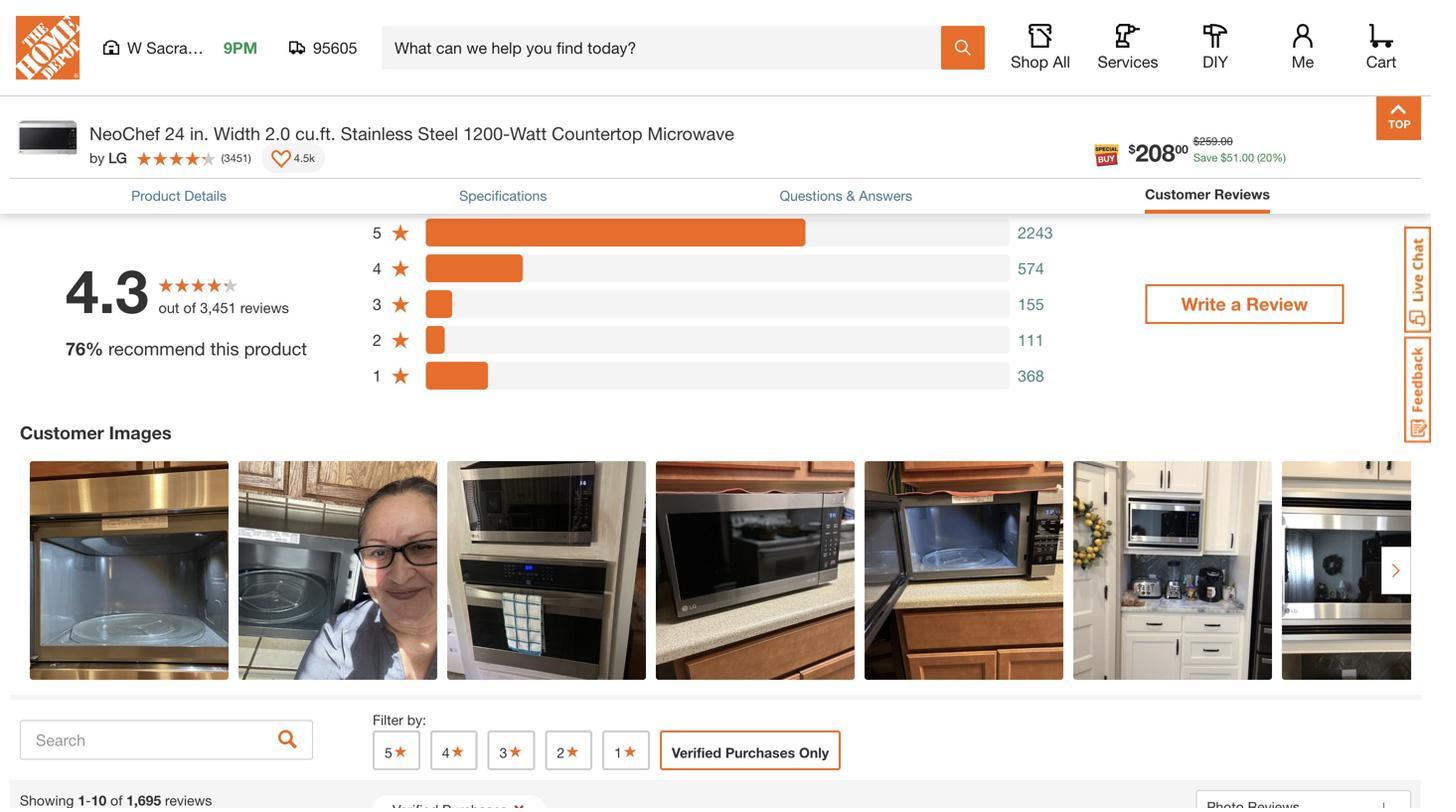 Task type: vqa. For each thing, say whether or not it's contained in the screenshot.
510 Limit
no



Task type: describe. For each thing, give the bounding box(es) containing it.
9pm
[[224, 38, 258, 57]]

save
[[1194, 151, 1218, 164]]

specifications
[[460, 187, 547, 204]]

5 inside 5 link
[[792, 14, 802, 35]]

4 button
[[430, 731, 478, 771]]

questions
[[780, 187, 843, 204]]

3 button
[[488, 731, 535, 771]]

review
[[1247, 293, 1309, 315]]

questions & answers
[[780, 187, 913, 204]]

verified
[[672, 745, 722, 761]]

live chat image
[[1405, 227, 1432, 333]]

5 link
[[772, 3, 822, 46]]

cart link
[[1360, 24, 1404, 72]]

showing 1 - 4 of 439
[[655, 69, 777, 85]]

1 vertical spatial 1
[[373, 366, 382, 385]]

display image
[[271, 150, 291, 170]]

product image image
[[15, 105, 80, 170]]

filter
[[373, 712, 404, 728]]

2 vertical spatial customer
[[20, 422, 104, 443]]

by
[[89, 150, 105, 166]]

star icon image for 4
[[391, 259, 410, 278]]

)
[[248, 151, 251, 164]]

neochef 24 in. width 2.0 cu.ft. stainless steel 1200-watt countertop microwave
[[89, 123, 735, 144]]

all
[[1053, 52, 1071, 71]]

5 button
[[373, 731, 420, 771]]

2 for 2 button
[[557, 745, 565, 761]]

4.3 for 4.3 out of 5
[[10, 167, 29, 183]]

customer images
[[20, 422, 172, 443]]

51
[[1227, 151, 1240, 164]]

&
[[847, 187, 856, 204]]

product details
[[131, 187, 227, 204]]

$ 208 00
[[1129, 138, 1189, 167]]

star icon image for 3
[[391, 294, 410, 314]]

$ 259 . 00 save $ 51 . 00 ( 20 %)
[[1194, 135, 1287, 164]]

width
[[214, 123, 261, 144]]

write a review button
[[1146, 284, 1345, 324]]

shop
[[1011, 52, 1049, 71]]

$ for 259
[[1194, 135, 1200, 148]]

What can we help you find today? search field
[[395, 27, 941, 69]]

purchases
[[726, 745, 796, 761]]

shop all button
[[1009, 24, 1073, 72]]

3 link
[[671, 3, 720, 46]]

1 vertical spatial customer
[[1146, 186, 1211, 202]]

4 inside button
[[442, 745, 450, 761]]

4 link
[[721, 3, 771, 46]]

star icon image for 2
[[391, 330, 410, 350]]

574
[[1018, 259, 1045, 278]]

0 horizontal spatial out
[[33, 167, 53, 183]]

verified purchases only
[[672, 745, 829, 761]]

write
[[1182, 293, 1227, 315]]

recommend
[[108, 338, 205, 359]]

w
[[127, 38, 142, 57]]

cart
[[1367, 52, 1397, 71]]

(3,451)
[[170, 167, 212, 183]]

product
[[131, 187, 181, 204]]

2 horizontal spatial $
[[1221, 151, 1227, 164]]

by:
[[407, 712, 426, 728]]

out of 3,451 reviews
[[159, 299, 289, 316]]

2 for 2 link
[[640, 14, 650, 35]]

0 horizontal spatial 2
[[373, 331, 382, 349]]

%
[[86, 338, 103, 359]]

star symbol image for 2
[[565, 745, 581, 759]]

me
[[1292, 52, 1315, 71]]

0 horizontal spatial customer reviews
[[10, 135, 171, 157]]

diy
[[1203, 52, 1229, 71]]

4.3 for 4.3
[[66, 255, 149, 326]]

368
[[1018, 366, 1045, 385]]

neochef
[[89, 123, 160, 144]]

shop all
[[1011, 52, 1071, 71]]

3,451
[[200, 299, 236, 316]]

95605 button
[[289, 38, 358, 58]]

w sacramento 9pm
[[127, 38, 258, 57]]

2 link
[[620, 3, 670, 46]]

76
[[66, 338, 86, 359]]

0 vertical spatial 1
[[713, 69, 721, 85]]

steel
[[418, 123, 458, 144]]

5 inside 5 button
[[385, 745, 393, 761]]

by lg
[[89, 150, 127, 166]]

3451
[[224, 151, 248, 164]]

2 horizontal spatial 00
[[1243, 151, 1255, 164]]

111
[[1018, 331, 1045, 349]]

microwave
[[648, 123, 735, 144]]

1 vertical spatial .
[[1240, 151, 1243, 164]]

services button
[[1097, 24, 1160, 72]]

3 for 3 button
[[500, 745, 507, 761]]

star symbol image for 3
[[507, 745, 523, 759]]

( 3451 )
[[221, 151, 251, 164]]

cu.ft.
[[295, 123, 336, 144]]

2 horizontal spatial of
[[738, 69, 750, 85]]

( inside $ 259 . 00 save $ 51 . 00 ( 20 %)
[[1258, 151, 1261, 164]]

2 ( from the left
[[221, 151, 224, 164]]



Task type: locate. For each thing, give the bounding box(es) containing it.
4.5k button
[[261, 143, 325, 173]]

%)
[[1273, 151, 1287, 164]]

star symbol image inside 2 button
[[565, 745, 581, 759]]

out
[[33, 167, 53, 183], [159, 299, 179, 316]]

2.0
[[266, 123, 290, 144]]

1 horizontal spatial star symbol image
[[450, 745, 466, 759]]

star symbol image for 4
[[450, 745, 466, 759]]

verified purchases only button
[[660, 731, 841, 771]]

$ for 208
[[1129, 142, 1136, 156]]

top button
[[1377, 95, 1422, 140]]

1 horizontal spatial customer reviews
[[1146, 186, 1271, 202]]

3 for 3 link
[[690, 14, 700, 35]]

5
[[792, 14, 802, 35], [73, 167, 81, 183], [373, 223, 382, 242], [385, 745, 393, 761]]

1 horizontal spatial 2
[[557, 745, 565, 761]]

in.
[[190, 123, 209, 144]]

star symbol image for 5
[[393, 745, 408, 759]]

1 inside 'button'
[[615, 745, 622, 761]]

208
[[1136, 138, 1176, 167]]

reviews
[[99, 135, 171, 157], [1215, 186, 1271, 202]]

20
[[1261, 151, 1273, 164]]

155
[[1018, 295, 1045, 314]]

00
[[1221, 135, 1233, 148], [1176, 142, 1189, 156], [1243, 151, 1255, 164]]

0 vertical spatial 3
[[690, 14, 700, 35]]

1 button
[[603, 731, 650, 771]]

only
[[799, 745, 829, 761]]

24
[[165, 123, 185, 144]]

0 vertical spatial customer
[[10, 135, 94, 157]]

services
[[1098, 52, 1159, 71]]

00 right 51
[[1243, 151, 1255, 164]]

2 horizontal spatial 3
[[690, 14, 700, 35]]

$ inside "$ 208 00"
[[1129, 142, 1136, 156]]

star symbol image left 3 button
[[450, 745, 466, 759]]

3
[[690, 14, 700, 35], [373, 295, 382, 314], [500, 745, 507, 761]]

00 inside "$ 208 00"
[[1176, 142, 1189, 156]]

navigation
[[568, 0, 864, 67]]

2 vertical spatial 1
[[615, 745, 622, 761]]

0 horizontal spatial $
[[1129, 142, 1136, 156]]

$ left the save
[[1129, 142, 1136, 156]]

4.5k
[[294, 151, 315, 164]]

1 star symbol image from the left
[[565, 745, 581, 759]]

2 inside "navigation"
[[640, 14, 650, 35]]

star symbol image inside 1 'button'
[[622, 745, 638, 759]]

star symbol image
[[565, 745, 581, 759], [622, 745, 638, 759]]

1 horizontal spatial reviews
[[1215, 186, 1271, 202]]

star symbol image left 2 button
[[507, 745, 523, 759]]

2243
[[1018, 223, 1054, 242]]

1200-
[[463, 123, 510, 144]]

images
[[109, 422, 172, 443]]

1 star symbol image from the left
[[393, 745, 408, 759]]

showing
[[655, 69, 709, 85]]

watt
[[510, 123, 547, 144]]

star symbol image down 'filter by:' at the left bottom of page
[[393, 745, 408, 759]]

star symbol image inside 4 button
[[450, 745, 466, 759]]

2 star icon image from the top
[[391, 259, 410, 278]]

customer reviews
[[10, 135, 171, 157], [1146, 186, 1271, 202]]

439
[[754, 69, 777, 85]]

1 vertical spatial of
[[57, 167, 69, 183]]

this
[[210, 338, 239, 359]]

0 vertical spatial customer reviews
[[10, 135, 171, 157]]

0 vertical spatial 2
[[640, 14, 650, 35]]

2
[[640, 14, 650, 35], [373, 331, 382, 349], [557, 745, 565, 761]]

diy button
[[1184, 24, 1248, 72]]

1 horizontal spatial star symbol image
[[622, 745, 638, 759]]

1 horizontal spatial of
[[183, 299, 196, 316]]

details
[[184, 187, 227, 204]]

95605
[[313, 38, 357, 57]]

00 up 51
[[1221, 135, 1233, 148]]

star symbol image right 2 button
[[622, 745, 638, 759]]

3 star icon image from the top
[[391, 294, 410, 314]]

1 horizontal spatial 1
[[615, 745, 622, 761]]

star icon image for 1
[[391, 366, 410, 386]]

star symbol image inside 5 button
[[393, 745, 408, 759]]

(
[[1258, 151, 1261, 164], [221, 151, 224, 164]]

star symbol image for 1
[[622, 745, 638, 759]]

star symbol image left 1 'button'
[[565, 745, 581, 759]]

questions & answers button
[[780, 185, 913, 206], [780, 185, 913, 206]]

4 star icon image from the top
[[391, 330, 410, 350]]

( left the %)
[[1258, 151, 1261, 164]]

1 vertical spatial 2
[[373, 331, 382, 349]]

stainless
[[341, 123, 413, 144]]

of
[[738, 69, 750, 85], [57, 167, 69, 183], [183, 299, 196, 316]]

0 horizontal spatial (
[[221, 151, 224, 164]]

the home depot logo image
[[16, 16, 80, 80]]

1 horizontal spatial 00
[[1221, 135, 1233, 148]]

star icon image
[[391, 223, 410, 242], [391, 259, 410, 278], [391, 294, 410, 314], [391, 330, 410, 350], [391, 366, 410, 386]]

0 horizontal spatial 1
[[373, 366, 382, 385]]

0 vertical spatial of
[[738, 69, 750, 85]]

$ up the save
[[1194, 135, 1200, 148]]

lg
[[109, 150, 127, 166]]

2 horizontal spatial star symbol image
[[507, 745, 523, 759]]

2 star symbol image from the left
[[450, 745, 466, 759]]

1 vertical spatial customer reviews
[[1146, 186, 1271, 202]]

1 horizontal spatial 3
[[500, 745, 507, 761]]

76 % recommend this product
[[66, 338, 307, 359]]

0 horizontal spatial .
[[1218, 135, 1221, 148]]

2 star symbol image from the left
[[622, 745, 638, 759]]

0 horizontal spatial 00
[[1176, 142, 1189, 156]]

1 vertical spatial 4.3
[[66, 255, 149, 326]]

answers
[[859, 187, 913, 204]]

0 horizontal spatial star symbol image
[[393, 745, 408, 759]]

2 button
[[545, 731, 593, 771]]

0 horizontal spatial 3
[[373, 295, 382, 314]]

1 horizontal spatial $
[[1194, 135, 1200, 148]]

0 horizontal spatial of
[[57, 167, 69, 183]]

star symbol image inside 3 button
[[507, 745, 523, 759]]

0 vertical spatial out
[[33, 167, 53, 183]]

3 inside button
[[500, 745, 507, 761]]

5 star icon image from the top
[[391, 366, 410, 386]]

0 vertical spatial reviews
[[99, 135, 171, 157]]

product
[[244, 338, 307, 359]]

filter by:
[[373, 712, 426, 728]]

1 horizontal spatial (
[[1258, 151, 1261, 164]]

2 vertical spatial 3
[[500, 745, 507, 761]]

0 horizontal spatial reviews
[[99, 135, 171, 157]]

4.3 out of 5
[[10, 167, 81, 183]]

1 vertical spatial reviews
[[1215, 186, 1271, 202]]

1 vertical spatial out
[[159, 299, 179, 316]]

1 horizontal spatial out
[[159, 299, 179, 316]]

star symbol image
[[393, 745, 408, 759], [450, 745, 466, 759], [507, 745, 523, 759]]

00 left the save
[[1176, 142, 1189, 156]]

navigation containing 2
[[568, 0, 864, 67]]

0 vertical spatial 4.3
[[10, 167, 29, 183]]

1
[[713, 69, 721, 85], [373, 366, 382, 385], [615, 745, 622, 761]]

sacramento
[[146, 38, 233, 57]]

1 vertical spatial 3
[[373, 295, 382, 314]]

2 horizontal spatial 1
[[713, 69, 721, 85]]

2 vertical spatial of
[[183, 299, 196, 316]]

customer down the save
[[1146, 186, 1211, 202]]

feedback link image
[[1405, 336, 1432, 443]]

1 star icon image from the top
[[391, 223, 410, 242]]

2 horizontal spatial 2
[[640, 14, 650, 35]]

259
[[1200, 135, 1218, 148]]

a
[[1232, 293, 1242, 315]]

4
[[741, 14, 751, 35], [726, 69, 734, 85], [373, 259, 382, 278], [442, 745, 450, 761]]

write a review
[[1182, 293, 1309, 315]]

0 vertical spatial .
[[1218, 135, 1221, 148]]

me button
[[1272, 24, 1335, 72]]

-
[[721, 69, 726, 85]]

customer left "images"
[[20, 422, 104, 443]]

customer reviews button
[[1146, 184, 1271, 209], [1146, 184, 1271, 205]]

2 inside button
[[557, 745, 565, 761]]

0 horizontal spatial 4.3
[[10, 167, 29, 183]]

star icon image for 5
[[391, 223, 410, 242]]

customer up 4.3 out of 5
[[10, 135, 94, 157]]

countertop
[[552, 123, 643, 144]]

$ right the save
[[1221, 151, 1227, 164]]

2 vertical spatial 2
[[557, 745, 565, 761]]

( left )
[[221, 151, 224, 164]]

1 ( from the left
[[1258, 151, 1261, 164]]

3 star symbol image from the left
[[507, 745, 523, 759]]

Search text field
[[20, 720, 313, 760]]

1 horizontal spatial .
[[1240, 151, 1243, 164]]

reviews
[[240, 299, 289, 316]]

0 horizontal spatial star symbol image
[[565, 745, 581, 759]]

1 horizontal spatial 4.3
[[66, 255, 149, 326]]



